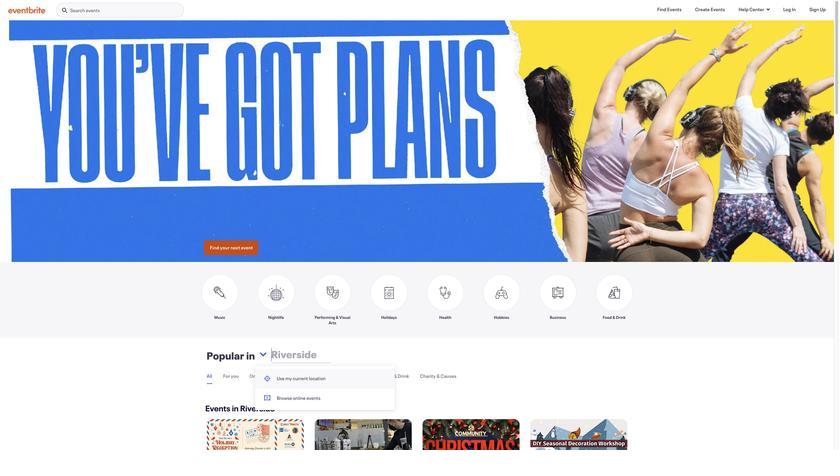 Task type: vqa. For each thing, say whether or not it's contained in the screenshot.
EVENT
yes



Task type: locate. For each thing, give the bounding box(es) containing it.
for
[[223, 373, 230, 380]]

0 horizontal spatial find
[[210, 245, 219, 251]]

0 vertical spatial drink
[[616, 315, 626, 320]]

find inside find events link
[[658, 6, 667, 13]]

in left "riverside"
[[232, 404, 239, 414]]

events
[[668, 6, 682, 13], [711, 6, 725, 13], [205, 404, 231, 414]]

0 horizontal spatial events
[[86, 7, 100, 14]]

log in
[[784, 6, 796, 13]]

events left create
[[668, 6, 682, 13]]

online button
[[250, 369, 264, 384]]

this weekend button
[[298, 369, 327, 384]]

1 horizontal spatial events
[[307, 395, 321, 402]]

find for find events
[[658, 6, 667, 13]]

1 horizontal spatial find
[[658, 6, 667, 13]]

1 horizontal spatial food & drink
[[603, 315, 626, 320]]

0 horizontal spatial in
[[232, 404, 239, 414]]

charity
[[420, 373, 436, 380]]

location
[[309, 376, 326, 382]]

search events button
[[56, 3, 184, 18]]

in
[[246, 350, 255, 363], [232, 404, 239, 414]]

& inside 'food & drink' link
[[613, 315, 616, 320]]

current
[[293, 376, 308, 382]]

business link
[[540, 275, 577, 326]]

0 horizontal spatial drink
[[398, 373, 409, 380]]

0 vertical spatial find
[[658, 6, 667, 13]]

search
[[70, 7, 85, 14]]

events right search
[[86, 7, 100, 14]]

1 horizontal spatial drink
[[616, 315, 626, 320]]

1 vertical spatial in
[[232, 404, 239, 414]]

create events link
[[690, 3, 731, 16]]

0 vertical spatial in
[[246, 350, 255, 363]]

health link
[[427, 275, 464, 326]]

events right create
[[711, 6, 725, 13]]

charity & causes
[[420, 373, 457, 380]]

food & drink button
[[382, 369, 409, 384]]

&
[[336, 315, 339, 320], [613, 315, 616, 320], [394, 373, 397, 380], [437, 373, 440, 380]]

help
[[739, 6, 749, 13]]

0 vertical spatial food
[[603, 315, 612, 320]]

socal etsy guild market riverside november 2023 primary image image
[[315, 420, 412, 451]]

1 vertical spatial food
[[382, 373, 393, 380]]

2 horizontal spatial events
[[711, 6, 725, 13]]

find events link
[[652, 3, 687, 16]]

find for find your next event
[[210, 245, 219, 251]]

1 vertical spatial events
[[307, 395, 321, 402]]

music link
[[201, 275, 238, 326]]

music
[[214, 315, 225, 320]]

menu
[[255, 369, 395, 408]]

health
[[439, 315, 452, 320]]

popular
[[207, 350, 244, 363]]

holidays link
[[371, 275, 408, 326]]

sign up link
[[805, 3, 832, 16]]

hobbies link
[[483, 275, 520, 326]]

& inside performing & visual arts
[[336, 315, 339, 320]]

nightlife
[[268, 315, 284, 320]]

1 vertical spatial food & drink
[[382, 373, 409, 380]]

events
[[86, 7, 100, 14], [307, 395, 321, 402]]

charity & causes button
[[420, 369, 457, 384]]

1 vertical spatial drink
[[398, 373, 409, 380]]

performing & visual arts
[[315, 315, 351, 326]]

events right online
[[307, 395, 321, 402]]

food
[[603, 315, 612, 320], [382, 373, 393, 380]]

events down all button
[[205, 404, 231, 414]]

sign up
[[810, 6, 826, 13]]

up
[[820, 6, 826, 13]]

in up online
[[246, 350, 255, 363]]

Riverside text field
[[269, 344, 394, 366]]

help center
[[739, 6, 765, 13]]

find
[[658, 6, 667, 13], [210, 245, 219, 251]]

0 vertical spatial events
[[86, 7, 100, 14]]

food & drink
[[603, 315, 626, 320], [382, 373, 409, 380]]

sb community christmas around the world primary image image
[[423, 420, 520, 451]]

event
[[241, 245, 253, 251]]

0 horizontal spatial food
[[382, 373, 393, 380]]

drink
[[616, 315, 626, 320], [398, 373, 409, 380]]

1 horizontal spatial in
[[246, 350, 255, 363]]

hobbies
[[494, 315, 510, 320]]

1 vertical spatial find
[[210, 245, 219, 251]]

find inside 'find your next event' link
[[210, 245, 219, 251]]

1 horizontal spatial events
[[668, 6, 682, 13]]

use
[[277, 376, 285, 382]]



Task type: describe. For each thing, give the bounding box(es) containing it.
this weekend
[[298, 373, 327, 380]]

events for find events
[[668, 6, 682, 13]]

use my current location
[[277, 376, 326, 382]]

browse online events button
[[255, 389, 395, 408]]

next
[[231, 245, 240, 251]]

you
[[231, 373, 239, 380]]

arts
[[329, 320, 337, 326]]

homepage header image
[[0, 20, 840, 262]]

events for create events
[[711, 6, 725, 13]]

causes
[[441, 373, 457, 380]]

nightlife link
[[258, 275, 295, 326]]

all
[[207, 373, 212, 380]]

0 horizontal spatial events
[[205, 404, 231, 414]]

in for popular
[[246, 350, 255, 363]]

& inside food & drink button
[[394, 373, 397, 380]]

menu containing use my current location
[[255, 369, 395, 408]]

log in link
[[778, 3, 802, 16]]

riverside
[[240, 404, 275, 414]]

search events
[[70, 7, 100, 14]]

browse online events
[[277, 395, 321, 402]]

food & drink link
[[596, 275, 633, 326]]

online
[[250, 373, 264, 380]]

sign
[[810, 6, 820, 13]]

for you
[[223, 373, 239, 380]]

find your next event
[[210, 245, 253, 251]]

0 vertical spatial food & drink
[[603, 315, 626, 320]]

use my current location menu item
[[255, 369, 395, 389]]

performing
[[315, 315, 335, 320]]

create events
[[696, 6, 725, 13]]

in
[[792, 6, 796, 13]]

weekend
[[308, 373, 327, 380]]

business
[[550, 315, 566, 320]]

online
[[293, 395, 306, 402]]

0 horizontal spatial food & drink
[[382, 373, 409, 380]]

use my current location button
[[255, 369, 395, 388]]

events inside search events button
[[86, 7, 100, 14]]

center
[[750, 6, 765, 13]]

your
[[220, 245, 230, 251]]

this
[[298, 373, 307, 380]]

today button
[[275, 369, 287, 384]]

diy seasonal decoration workshop primary image image
[[531, 420, 628, 451]]

for you button
[[223, 369, 239, 384]]

browse
[[277, 395, 292, 402]]

today
[[275, 373, 287, 380]]

food inside button
[[382, 373, 393, 380]]

create
[[696, 6, 710, 13]]

events in riverside
[[205, 404, 275, 414]]

log
[[784, 6, 791, 13]]

1 horizontal spatial food
[[603, 315, 612, 320]]

find events
[[658, 6, 682, 13]]

holidays
[[381, 315, 397, 320]]

eventbrite image
[[8, 7, 45, 14]]

my
[[286, 376, 292, 382]]

events inside browse online events button
[[307, 395, 321, 402]]

drink inside button
[[398, 373, 409, 380]]

in for events
[[232, 404, 239, 414]]

find your next event link
[[204, 241, 259, 256]]

performing & visual arts link
[[314, 275, 351, 326]]

all button
[[207, 369, 212, 385]]

& inside charity & causes button
[[437, 373, 440, 380]]

2023 ctc holiday reception in riverside primary image image
[[207, 420, 304, 451]]

visual
[[339, 315, 351, 320]]

popular in
[[207, 350, 255, 363]]



